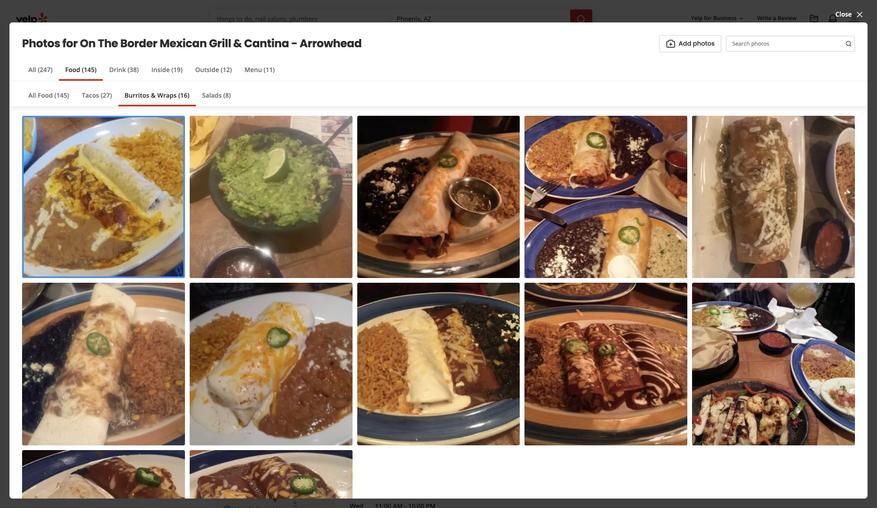 Task type: locate. For each thing, give the bounding box(es) containing it.
previous image
[[71, 129, 80, 139], [218, 340, 227, 349]]

on inside on the border mexican grill & cantina - arrowhead
[[213, 111, 240, 138]]

photos inside chicken fajitas 3 photos
[[219, 391, 237, 399]]

photo down tortilla on the bottom
[[383, 391, 399, 399]]

add photo link
[[285, 235, 344, 253]]

1 reviews from the left
[[248, 391, 269, 399]]

directions
[[539, 448, 572, 457]]

24 share v2 image
[[354, 239, 363, 249]]

1 vertical spatial previous image
[[218, 340, 227, 349]]

reviews for soup
[[410, 391, 430, 399]]

1 vertical spatial the
[[244, 111, 279, 138]]

1 horizontal spatial border
[[283, 111, 347, 138]]

1 vertical spatial photos
[[630, 190, 651, 199]]

add for add photo
[[305, 239, 317, 248]]

0 vertical spatial border
[[120, 36, 157, 51]]

chicken fajitas image
[[215, 316, 287, 375]]

0 vertical spatial previous image
[[71, 129, 80, 139]]

a for review
[[773, 14, 776, 22]]

1 horizontal spatial food
[[65, 65, 80, 74]]

write inside user actions element
[[757, 14, 772, 22]]

takeout
[[571, 263, 595, 272]]

reviews right the 12 at bottom
[[333, 391, 354, 399]]

on down (8)
[[213, 111, 240, 138]]

services for auto services
[[346, 35, 366, 42]]

start order
[[575, 313, 609, 322]]

order up delivery
[[527, 242, 549, 253]]

2 horizontal spatial tacos
[[500, 382, 518, 391]]

1 vertical spatial border
[[283, 111, 347, 138]]

photos right 248
[[630, 190, 651, 199]]

salads
[[202, 91, 222, 100]]

- up (389
[[295, 134, 305, 160]]

0 vertical spatial -
[[291, 36, 298, 51]]

1 vertical spatial menu
[[213, 278, 235, 290]]

0 vertical spatial arrowhead
[[300, 36, 362, 51]]

0 horizontal spatial menu
[[213, 278, 235, 290]]

0 horizontal spatial tacos
[[82, 91, 99, 100]]

order
[[527, 242, 549, 253], [592, 313, 609, 322], [576, 370, 593, 379]]

order inside button
[[592, 313, 609, 322]]

0 vertical spatial search image
[[577, 14, 586, 24]]

your
[[566, 349, 581, 358]]

1 vertical spatial for
[[62, 36, 78, 51]]

-
[[291, 36, 298, 51], [295, 134, 305, 160], [262, 194, 264, 203]]

0 horizontal spatial grill
[[209, 36, 231, 51]]

tacos
[[82, 91, 99, 100], [311, 382, 329, 391], [500, 382, 518, 391]]

248
[[616, 190, 628, 199]]

1 vertical spatial order
[[592, 313, 609, 322]]

1 vertical spatial write
[[232, 239, 248, 248]]

1 horizontal spatial the
[[244, 111, 279, 138]]

mexican
[[160, 36, 207, 51], [351, 111, 433, 138], [275, 180, 301, 189]]

all
[[28, 65, 36, 74], [28, 91, 36, 100]]

0 horizontal spatial write
[[232, 239, 248, 248]]

see
[[595, 190, 606, 199], [302, 195, 310, 202]]

add right 24 camera v2 "icon" at top
[[305, 239, 317, 248]]

2 horizontal spatial photos
[[301, 391, 319, 399]]

247-
[[543, 426, 556, 434]]

menu left (11)
[[245, 65, 262, 74]]

save button
[[394, 235, 436, 253]]

for up food (145)
[[62, 36, 78, 51]]

on
[[80, 36, 96, 51], [213, 111, 240, 138]]

menu up popular
[[213, 278, 235, 290]]

2 reviews from the left
[[333, 391, 354, 399]]

3 reviews from the left
[[410, 391, 430, 399]]

1 vertical spatial mexican
[[351, 111, 433, 138]]

1 vertical spatial (145)
[[54, 91, 69, 100]]

photo of on the border mexican grill & cantina - arrowhead - peoria, az, us. image
[[0, 52, 146, 220], [146, 52, 314, 220], [314, 52, 482, 220], [482, 52, 650, 220], [650, 52, 818, 220]]

0 horizontal spatial a
[[250, 239, 254, 248]]

photo inside bbq brisket tacos 1 photo
[[465, 391, 481, 399]]

now
[[595, 370, 608, 379]]

0 vertical spatial the
[[98, 36, 118, 51]]

3.1 (389 reviews)
[[287, 163, 338, 172]]

all for all food (145)
[[28, 91, 36, 100]]

write left review
[[757, 14, 772, 22]]

write a review link
[[754, 11, 800, 25]]

grill inside on the border mexican grill & cantina - arrowhead
[[437, 111, 475, 138]]

3 photo of on the border mexican grill & cantina - arrowhead - peoria, az, us. image from the left
[[314, 52, 482, 220]]

write a review
[[757, 14, 797, 22]]

food right (247)
[[65, 65, 80, 74]]

0 horizontal spatial 1
[[379, 391, 382, 399]]

reviews down fajitas
[[248, 391, 269, 399]]

1 horizontal spatial services
[[346, 35, 366, 42]]

4 reviews from the left
[[492, 391, 512, 399]]

(145)
[[82, 65, 97, 74], [54, 91, 69, 100]]

Search photos text field
[[726, 36, 855, 52]]

1 vertical spatial grill
[[437, 111, 475, 138]]

all down all (247)
[[28, 91, 36, 100]]

11:00
[[233, 194, 249, 203]]

a
[[773, 14, 776, 22], [250, 239, 254, 248], [615, 349, 619, 358]]

1 horizontal spatial photo
[[465, 391, 481, 399]]

1 vertical spatial on
[[213, 111, 240, 138]]

10:00
[[266, 194, 282, 203]]

0 horizontal spatial search image
[[577, 14, 586, 24]]

0 horizontal spatial photos
[[630, 190, 651, 199]]

photo
[[383, 391, 399, 399], [465, 391, 481, 399]]

for right yelp on the top of page
[[704, 14, 712, 22]]

food
[[65, 65, 80, 74], [38, 91, 53, 100], [551, 242, 570, 253]]

1 horizontal spatial menu
[[245, 65, 262, 74]]

photo inside tortilla soup 1 photo
[[383, 391, 399, 399]]

0 vertical spatial on
[[80, 36, 96, 51]]

cantina up (11)
[[244, 36, 289, 51]]

(145) up tacos (27)
[[82, 65, 97, 74]]

share
[[366, 239, 384, 248]]

user actions element
[[685, 10, 872, 58]]

photos down 'chicken'
[[219, 391, 237, 399]]

next image for previous icon in the menu element
[[494, 340, 502, 349]]

arrowhead
[[300, 36, 362, 51], [309, 134, 417, 160]]

services
[[287, 35, 308, 42], [346, 35, 366, 42]]

tortilla soup image
[[379, 316, 451, 375]]

16 external link v2 image
[[220, 415, 226, 422]]

map image
[[213, 474, 337, 509]]

burritos
[[125, 91, 149, 100]]

mon
[[350, 477, 364, 486]]

cantina up 3.1 star rating image
[[213, 134, 291, 160]]

tab list down (38)
[[22, 91, 237, 106]]

0 horizontal spatial services
[[287, 35, 308, 42]]

1 vertical spatial all
[[28, 91, 36, 100]]

2 1 from the left
[[461, 391, 464, 399]]

auto services
[[332, 35, 366, 42]]

add right 24 add photo v2
[[679, 39, 691, 48]]

2 vertical spatial tab list
[[527, 263, 602, 278]]

1 horizontal spatial on
[[213, 111, 240, 138]]

2 horizontal spatial a
[[773, 14, 776, 22]]

open
[[213, 194, 230, 203]]

1 horizontal spatial for
[[704, 14, 712, 22]]

photos for chicken fajitas
[[219, 391, 237, 399]]

0 horizontal spatial food
[[38, 91, 53, 100]]

0 horizontal spatial previous image
[[71, 129, 80, 139]]

1 photo of on the border mexican grill & cantina - arrowhead - peoria, az, us. image from the left
[[0, 52, 146, 220]]

tacos inside fish tacos 2 photos
[[311, 382, 329, 391]]

(27)
[[101, 91, 112, 100]]

2 photo from the left
[[465, 391, 481, 399]]

2 vertical spatial -
[[262, 194, 264, 203]]

2 vertical spatial order
[[576, 370, 593, 379]]

24 phone v2 image
[[648, 425, 657, 435]]

see for see all 248 photos
[[595, 190, 606, 199]]

notifications image
[[828, 14, 838, 24]]

1 horizontal spatial 1
[[461, 391, 464, 399]]

1 horizontal spatial previous image
[[218, 340, 227, 349]]

0 vertical spatial for
[[704, 14, 712, 22]]

photos down fish
[[301, 391, 319, 399]]

order right start
[[592, 313, 609, 322]]

(145) down food (145)
[[54, 91, 69, 100]]

on up food (145)
[[80, 36, 96, 51]]

delivery
[[533, 263, 558, 272]]

reviews right 4
[[492, 391, 512, 399]]

1 horizontal spatial add
[[679, 39, 691, 48]]

24 save outline v2 image
[[401, 239, 411, 249]]

1
[[379, 391, 382, 399], [461, 391, 464, 399]]

1 horizontal spatial search image
[[846, 41, 852, 47]]

0 vertical spatial order
[[527, 242, 549, 253]]

1 horizontal spatial mexican
[[275, 180, 301, 189]]

0 vertical spatial all
[[28, 65, 36, 74]]

0 vertical spatial add
[[679, 39, 691, 48]]

1 services from the left
[[287, 35, 308, 42]]

1 down tortilla on the bottom
[[379, 391, 382, 399]]

1 horizontal spatial (145)
[[82, 65, 97, 74]]

services right auto
[[346, 35, 366, 42]]

1 horizontal spatial a
[[615, 349, 619, 358]]

24 close v2 image
[[855, 10, 865, 19]]

yelp for business
[[691, 14, 737, 22]]

reviews for brisket
[[492, 391, 512, 399]]

grill
[[209, 36, 231, 51], [437, 111, 475, 138]]

1 all from the top
[[28, 65, 36, 74]]

0 horizontal spatial on
[[80, 36, 96, 51]]

1 horizontal spatial tacos
[[311, 382, 329, 391]]

1 horizontal spatial photos
[[693, 39, 715, 48]]

add inside 'link'
[[679, 39, 691, 48]]

see left all
[[595, 190, 606, 199]]

business
[[713, 14, 737, 22]]

None search field
[[211, 9, 594, 28]]

2 photo of on the border mexican grill & cantina - arrowhead - peoria, az, us. image from the left
[[146, 52, 314, 220]]

photos inside fish tacos 2 photos
[[301, 391, 319, 399]]

2 services from the left
[[346, 35, 366, 42]]

save
[[414, 239, 429, 248]]

1 1 from the left
[[379, 391, 382, 399]]

location
[[213, 453, 247, 464]]

0 horizontal spatial border
[[120, 36, 157, 51]]

next image for previous icon to the top
[[797, 129, 807, 139]]

the inside on the border mexican grill & cantina - arrowhead
[[244, 111, 279, 138]]

a for review
[[250, 239, 254, 248]]

photo down the bbq
[[465, 391, 481, 399]]

order left 'now'
[[576, 370, 593, 379]]

1 inside bbq brisket tacos 1 photo
[[461, 391, 464, 399]]

12
[[326, 391, 332, 399]]

$$
[[257, 180, 264, 189]]

add for add photos
[[679, 39, 691, 48]]

photos for on the border mexican grill & cantina - arrowhead
[[22, 36, 362, 51]]

fajitas
[[241, 382, 262, 391]]

1 horizontal spatial photos
[[219, 391, 237, 399]]

services left 24 chevron down v2 icon
[[287, 35, 308, 42]]

0 vertical spatial menu
[[481, 299, 499, 308]]

0 horizontal spatial photo
[[383, 391, 399, 399]]

claimed link
[[221, 180, 247, 189]]

0 vertical spatial a
[[773, 14, 776, 22]]

2 all from the top
[[28, 91, 36, 100]]

0 vertical spatial mexican
[[160, 36, 207, 51]]

1 horizontal spatial grill
[[437, 111, 475, 138]]

close button
[[836, 9, 865, 19]]

1 horizontal spatial next image
[[797, 129, 807, 139]]

tab list up burritos & wraps (16)
[[22, 65, 281, 81]]

- right home
[[291, 36, 298, 51]]

0 horizontal spatial for
[[62, 36, 78, 51]]

location & hours element
[[200, 440, 520, 509]]

photos down yelp on the top of page
[[693, 39, 715, 48]]

all left (247)
[[28, 65, 36, 74]]

0 horizontal spatial next image
[[494, 340, 502, 349]]

mins
[[603, 291, 616, 299]]

menu
[[481, 299, 499, 308], [256, 414, 274, 423]]

0 horizontal spatial add
[[305, 239, 317, 248]]

tab list up pick
[[527, 263, 602, 278]]

1 vertical spatial search image
[[846, 41, 852, 47]]

3.1
[[287, 163, 296, 172]]

photos inside see all 248 photos link
[[630, 190, 651, 199]]

all food (145)
[[28, 91, 69, 100]]

write for write a review
[[232, 239, 248, 248]]

food up delivery
[[551, 242, 570, 253]]

for inside button
[[704, 14, 712, 22]]

photos inside add photos 'link'
[[693, 39, 715, 48]]

border inside on the border mexican grill & cantina - arrowhead
[[283, 111, 347, 138]]

2 vertical spatial mexican
[[275, 180, 301, 189]]

menu
[[245, 65, 262, 74], [213, 278, 235, 290]]

2 horizontal spatial mexican
[[351, 111, 433, 138]]

menu for menu (11)
[[245, 65, 262, 74]]

photos
[[693, 39, 715, 48], [630, 190, 651, 199]]

1 vertical spatial -
[[295, 134, 305, 160]]

popular
[[213, 299, 238, 308]]

1 down the bbq
[[461, 391, 464, 399]]

1 vertical spatial next image
[[494, 340, 502, 349]]

2 vertical spatial food
[[551, 242, 570, 253]]

tacos left (27)
[[82, 91, 99, 100]]

0 horizontal spatial (145)
[[54, 91, 69, 100]]

1 horizontal spatial see
[[595, 190, 606, 199]]

(12)
[[221, 65, 232, 74]]

menu left 14 chevron right outline image
[[481, 299, 499, 308]]

fish tacos 2 photos
[[297, 382, 329, 399]]

1 vertical spatial cantina
[[213, 134, 291, 160]]

tab list
[[22, 65, 281, 81], [22, 91, 237, 106], [527, 263, 602, 278]]

0 vertical spatial next image
[[797, 129, 807, 139]]

tacos up the 12 at bottom
[[311, 382, 329, 391]]

0 vertical spatial food
[[65, 65, 80, 74]]

0 vertical spatial write
[[757, 14, 772, 22]]

tacos (27)
[[82, 91, 112, 100]]

search image
[[577, 14, 586, 24], [846, 41, 852, 47]]

- right am
[[262, 194, 264, 203]]

0 vertical spatial grill
[[209, 36, 231, 51]]

write right 24 star v2 icon
[[232, 239, 248, 248]]

6 reviews
[[405, 391, 430, 399]]

0 vertical spatial (145)
[[82, 65, 97, 74]]

mexican inside on the border mexican grill & cantina - arrowhead
[[351, 111, 433, 138]]

food down (247)
[[38, 91, 53, 100]]

1 vertical spatial arrowhead
[[309, 134, 417, 160]]

1 horizontal spatial write
[[757, 14, 772, 22]]

claimed
[[221, 180, 247, 189]]

menu inside tab list
[[245, 65, 262, 74]]

wraps
[[157, 91, 177, 100]]

5 photo of on the border mexican grill & cantina - arrowhead - peoria, az, us. image from the left
[[650, 52, 818, 220]]

tacos up the 4 reviews at the right of page
[[500, 382, 518, 391]]

0 vertical spatial menu
[[245, 65, 262, 74]]

see left the hours
[[302, 195, 310, 202]]

1 photo from the left
[[383, 391, 399, 399]]

1 vertical spatial food
[[38, 91, 53, 100]]

next image
[[797, 129, 807, 139], [494, 340, 502, 349]]

2 vertical spatial a
[[615, 349, 619, 358]]

7 reviews
[[244, 391, 269, 399]]

1 vertical spatial a
[[250, 239, 254, 248]]

- inside on the border mexican grill & cantina - arrowhead
[[295, 134, 305, 160]]

(16)
[[178, 91, 189, 100]]

0 horizontal spatial menu
[[256, 414, 274, 423]]

photos up all (247)
[[22, 36, 60, 51]]

see for see hours
[[302, 195, 310, 202]]

order now link
[[527, 366, 657, 383]]

1 vertical spatial menu
[[256, 414, 274, 423]]

menu right website on the left
[[256, 414, 274, 423]]

review
[[255, 239, 276, 248]]

0 horizontal spatial the
[[98, 36, 118, 51]]

0 vertical spatial photos
[[693, 39, 715, 48]]

1 vertical spatial add
[[305, 239, 317, 248]]

projects image
[[809, 14, 819, 24]]

for for business
[[704, 14, 712, 22]]

0 vertical spatial tab list
[[22, 65, 281, 81]]

reviews down soup
[[410, 391, 430, 399]]

tue
[[350, 490, 361, 499]]

0 horizontal spatial see
[[302, 195, 310, 202]]



Task type: vqa. For each thing, say whether or not it's contained in the screenshot.
Outside (12)
yes



Task type: describe. For each thing, give the bounding box(es) containing it.
make your next meal a fiesta!
[[547, 349, 641, 358]]

pick
[[561, 291, 572, 299]]

get directions link
[[527, 448, 572, 457]]

photo
[[319, 239, 337, 248]]

all
[[607, 190, 615, 199]]

16 chevron down v2 image
[[738, 15, 745, 22]]

full
[[468, 299, 479, 308]]

edit button
[[306, 181, 322, 191]]

24 external link v2 image
[[648, 403, 657, 412]]

services for home services
[[287, 35, 308, 42]]

dishes
[[239, 299, 260, 308]]

pick up in 30-40 mins
[[561, 291, 616, 299]]

14 chevron right outline image
[[502, 301, 507, 306]]

24 star v2 image
[[219, 239, 229, 249]]

meal
[[598, 349, 614, 358]]

0 horizontal spatial mexican
[[160, 36, 207, 51]]

yelp for business button
[[688, 11, 748, 25]]

3.1 star rating image
[[213, 161, 282, 174]]

fish tacos image
[[297, 316, 369, 375]]

website menu
[[229, 414, 274, 423]]

view full menu
[[452, 299, 499, 308]]

share button
[[347, 235, 391, 253]]

restaurants link
[[209, 28, 264, 51]]

restaurants
[[216, 35, 247, 42]]

7606
[[556, 426, 571, 434]]

24 add photo v2 image
[[666, 39, 676, 48]]

home services link
[[264, 28, 326, 51]]

(19)
[[171, 65, 183, 74]]

open 11:00 am - 10:00 pm
[[213, 194, 293, 203]]

menu element
[[200, 265, 535, 428]]

all for all (247)
[[28, 65, 36, 74]]

fees
[[536, 291, 548, 299]]

reviews for tacos
[[333, 391, 354, 399]]

hours
[[256, 453, 279, 464]]

tortilla
[[379, 382, 401, 391]]

auto services link
[[326, 28, 384, 51]]

6
[[405, 391, 408, 399]]

drink
[[109, 65, 126, 74]]

arrowhead inside on the border mexican grill & cantina - arrowhead
[[309, 134, 417, 160]]

fiesta!
[[621, 349, 641, 358]]

40
[[596, 291, 602, 299]]

ontheborder.com
[[527, 403, 582, 412]]

add photos
[[679, 39, 715, 48]]

2
[[297, 391, 300, 399]]

tab list containing all (247)
[[22, 65, 281, 81]]

menu inside website menu link
[[256, 414, 274, 423]]

mexican link
[[275, 180, 301, 189]]

write a review
[[232, 239, 276, 248]]

no
[[527, 291, 535, 299]]

food (145)
[[65, 65, 97, 74]]

bbq brisket tacos image
[[461, 316, 533, 375]]

menu for menu
[[213, 278, 235, 290]]

website
[[229, 414, 254, 423]]

drink (38)
[[109, 65, 139, 74]]

burritos & wraps (16)
[[125, 91, 189, 100]]

outside
[[195, 65, 219, 74]]

no fees
[[527, 291, 548, 299]]

tacos inside tab list
[[82, 91, 99, 100]]

all (247)
[[28, 65, 53, 74]]

see all 248 photos
[[595, 190, 651, 199]]

order for now
[[576, 370, 593, 379]]

add photos link
[[659, 35, 721, 52]]

write for write a review
[[757, 14, 772, 22]]

photos for fish tacos
[[301, 391, 319, 399]]

auto
[[332, 35, 344, 42]]

(602) 247-7606
[[527, 426, 571, 434]]

reviews for fajitas
[[248, 391, 269, 399]]

tab list containing delivery
[[527, 263, 602, 278]]

bbq
[[461, 382, 474, 391]]

see all 248 photos link
[[582, 185, 664, 204]]

food for all food (145)
[[38, 91, 53, 100]]

24 chevron down v2 image
[[310, 34, 319, 44]]

4 photo of on the border mexican grill & cantina - arrowhead - peoria, az, us. image from the left
[[482, 52, 650, 220]]

up
[[573, 291, 580, 299]]

outside (12)
[[195, 65, 232, 74]]

24 chevron down v2 image
[[248, 34, 258, 44]]

fish
[[297, 382, 309, 391]]

(389
[[298, 163, 311, 172]]

review
[[778, 14, 797, 22]]

on the border mexican grill & cantina - arrowhead
[[213, 111, 494, 160]]

0 horizontal spatial photos
[[22, 36, 60, 51]]

make
[[547, 349, 565, 358]]

tab list containing all food (145)
[[22, 91, 237, 106]]

cantina inside on the border mexican grill & cantina - arrowhead
[[213, 134, 291, 160]]

menu (11)
[[245, 65, 275, 74]]

1 inside tortilla soup 1 photo
[[379, 391, 382, 399]]

website menu link
[[213, 410, 281, 428]]

next
[[582, 349, 596, 358]]

& inside on the border mexican grill & cantina - arrowhead
[[479, 111, 494, 138]]

16 claim filled v2 image
[[213, 182, 219, 188]]

start order button
[[527, 308, 657, 326]]

food for order food
[[551, 242, 570, 253]]

0 vertical spatial cantina
[[244, 36, 289, 51]]

in
[[581, 291, 586, 299]]

home
[[270, 35, 286, 42]]

start
[[575, 313, 590, 322]]

(11)
[[264, 65, 275, 74]]

hours
[[311, 195, 324, 202]]

pm
[[284, 194, 293, 203]]

business categories element
[[209, 28, 861, 51]]

previous image inside menu element
[[218, 340, 227, 349]]

takeout tab panel
[[527, 278, 602, 282]]

1 horizontal spatial menu
[[481, 299, 499, 308]]

order for food
[[527, 242, 549, 253]]

24 camera v2 image
[[292, 239, 301, 249]]

chicken fajitas 3 photos
[[215, 382, 262, 399]]

chicken
[[215, 382, 240, 391]]

location & hours
[[213, 453, 279, 464]]

inside (19)
[[151, 65, 183, 74]]

see hours link
[[298, 194, 328, 204]]

tacos inside bbq brisket tacos 1 photo
[[500, 382, 518, 391]]

soup
[[403, 382, 419, 391]]

add photo
[[305, 239, 337, 248]]

order food
[[527, 242, 570, 253]]

for for on
[[62, 36, 78, 51]]

get
[[527, 448, 538, 457]]

order now
[[576, 370, 608, 379]]

30-
[[588, 291, 596, 299]]

view full menu link
[[452, 299, 507, 308]]

(247)
[[38, 65, 53, 74]]

am
[[250, 194, 260, 203]]



